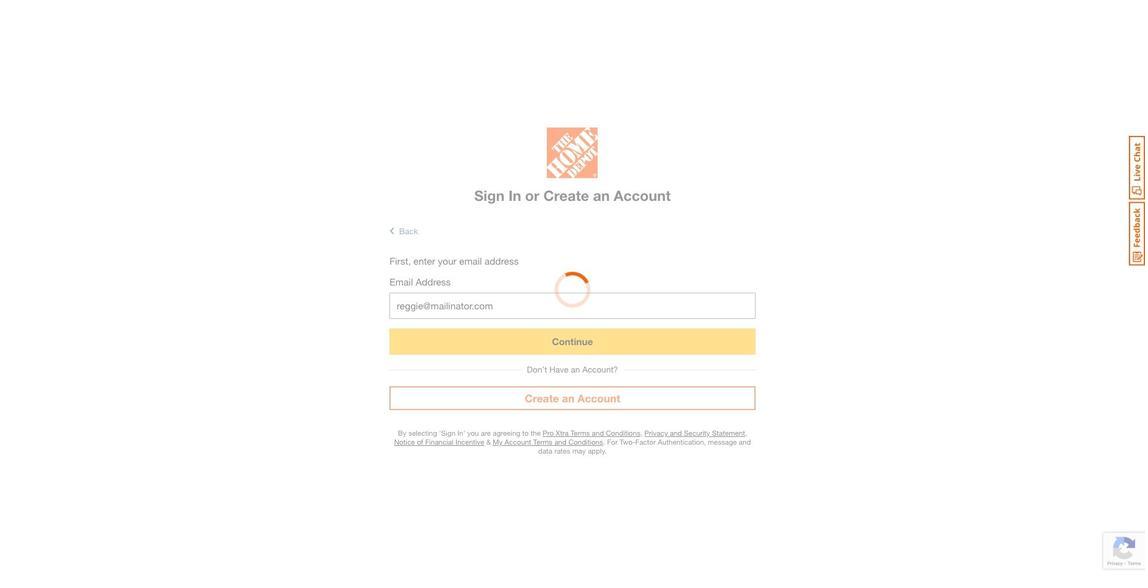 Task type: vqa. For each thing, say whether or not it's contained in the screenshot.
"email field"
yes



Task type: locate. For each thing, give the bounding box(es) containing it.
feedback link image
[[1129, 202, 1145, 266]]

thd logo image
[[547, 128, 598, 181]]

None email field
[[390, 293, 755, 319]]

live chat image
[[1129, 136, 1145, 200]]



Task type: describe. For each thing, give the bounding box(es) containing it.
back arrow image
[[390, 226, 394, 236]]



